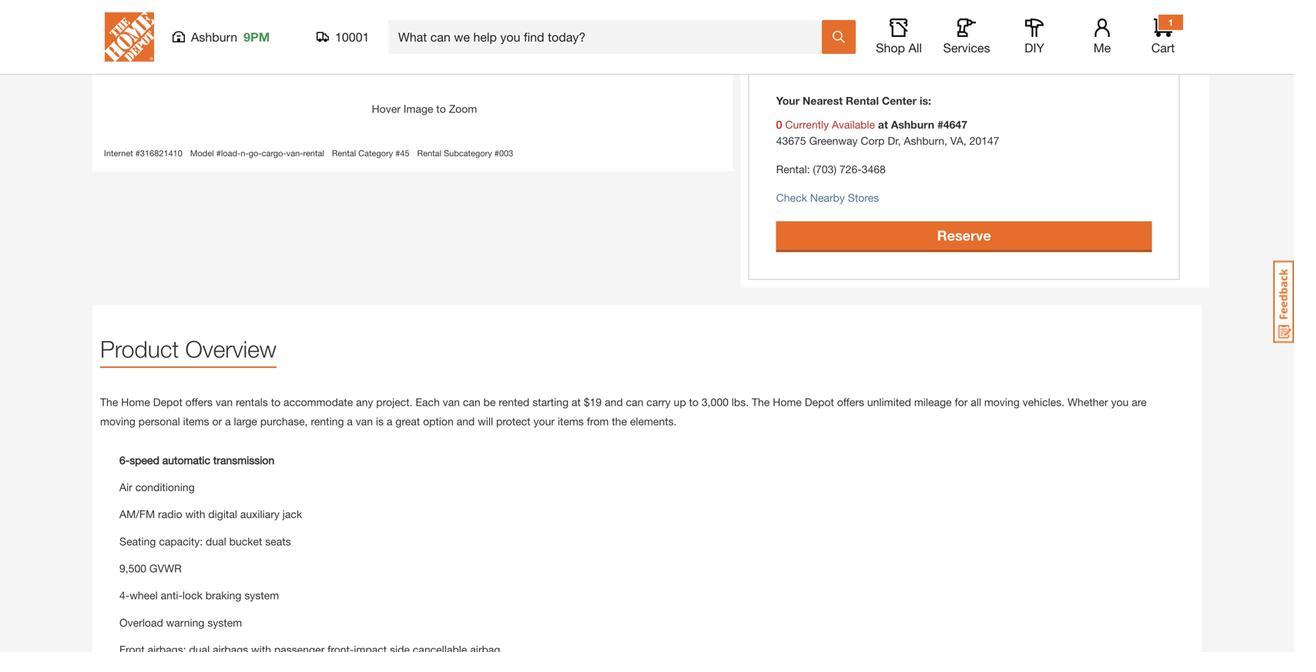 Task type: vqa. For each thing, say whether or not it's contained in the screenshot.
at
yes



Task type: locate. For each thing, give the bounding box(es) containing it.
0 horizontal spatial home
[[121, 396, 150, 409]]

1 vertical spatial moving
[[100, 415, 136, 428]]

be
[[838, 24, 850, 37], [484, 396, 496, 409]]

1 horizontal spatial home
[[773, 396, 802, 409]]

vehicles
[[768, 24, 808, 37]]

1 home from the left
[[121, 396, 150, 409]]

316821410
[[140, 148, 183, 158]]

services
[[944, 40, 991, 55]]

the
[[100, 396, 118, 409], [752, 396, 770, 409]]

nearest
[[803, 95, 843, 107]]

lbs.
[[732, 396, 749, 409]]

the right from
[[612, 415, 627, 428]]

1 vertical spatial the
[[612, 415, 627, 428]]

rental
[[846, 95, 879, 107], [332, 148, 356, 158], [417, 148, 442, 158]]

for
[[955, 396, 968, 409]]

overview
[[185, 335, 277, 363]]

is:
[[920, 95, 932, 107]]

0 horizontal spatial the
[[612, 415, 627, 428]]

0 vertical spatial and
[[605, 396, 623, 409]]

ashburn
[[191, 30, 237, 44], [891, 118, 935, 131], [904, 135, 945, 147]]

a right is
[[387, 415, 393, 428]]

1
[[1169, 17, 1174, 28]]

n-
[[241, 148, 249, 158]]

3 , from the left
[[964, 135, 967, 147]]

rental right rental
[[332, 148, 356, 158]]

elements.
[[630, 415, 677, 428]]

can
[[463, 396, 481, 409], [626, 396, 644, 409]]

1 horizontal spatial offers
[[837, 396, 865, 409]]

2 horizontal spatial ,
[[964, 135, 967, 147]]

1 vertical spatial at
[[572, 396, 581, 409]]

0 horizontal spatial be
[[484, 396, 496, 409]]

0 vertical spatial be
[[838, 24, 850, 37]]

, down 4647
[[964, 135, 967, 147]]

your
[[534, 415, 555, 428]]

digital
[[208, 508, 237, 521]]

currently
[[786, 118, 829, 131]]

2 horizontal spatial a
[[387, 415, 393, 428]]

can up will
[[463, 396, 481, 409]]

0 horizontal spatial at
[[572, 396, 581, 409]]

1 horizontal spatial moving
[[985, 396, 1020, 409]]

to
[[896, 24, 906, 37], [436, 102, 446, 115], [271, 396, 281, 409], [689, 396, 699, 409]]

offers
[[186, 396, 213, 409], [837, 396, 865, 409]]

6-
[[119, 454, 130, 467]]

1 horizontal spatial depot
[[805, 396, 834, 409]]

,
[[898, 135, 901, 147], [945, 135, 948, 147], [964, 135, 967, 147]]

the right lbs. on the right of the page
[[752, 396, 770, 409]]

at left $19
[[572, 396, 581, 409]]

#
[[938, 118, 944, 131], [135, 148, 140, 158], [216, 148, 221, 158], [396, 148, 400, 158], [495, 148, 499, 158]]

1 horizontal spatial the
[[909, 24, 924, 37]]

offers up or
[[186, 396, 213, 409]]

the inside the home depot offers van rentals to accommodate any project. each van can be rented starting at $19 and can carry up to 3,000 lbs. the home depot offers unlimited mileage for all moving vehicles. whether you are moving personal items or a large purchase, renting a van is a great option and will protect your items from the elements.
[[612, 415, 627, 428]]

the home depot offers van rentals to accommodate any project. each van can be rented starting at $19 and can carry up to 3,000 lbs. the home depot offers unlimited mileage for all moving vehicles. whether you are moving personal items or a large purchase, renting a van is a great option and will protect your items from the elements.
[[100, 396, 1147, 428]]

0 horizontal spatial can
[[463, 396, 481, 409]]

stores
[[848, 192, 879, 204]]

1 horizontal spatial items
[[558, 415, 584, 428]]

1 horizontal spatial system
[[245, 590, 279, 602]]

6-speed automatic transmission
[[119, 454, 275, 467]]

1 horizontal spatial ,
[[945, 135, 948, 147]]

1 vertical spatial be
[[484, 396, 496, 409]]

van up option
[[443, 396, 460, 409]]

system down braking
[[208, 617, 242, 630]]

1 horizontal spatial rental
[[417, 148, 442, 158]]

up
[[674, 396, 686, 409]]

the
[[909, 24, 924, 37], [612, 415, 627, 428]]

va
[[951, 135, 964, 147]]

system right braking
[[245, 590, 279, 602]]

rented
[[499, 396, 530, 409]]

1 horizontal spatial van
[[356, 415, 373, 428]]

shop all button
[[875, 18, 924, 55]]

rental:
[[777, 163, 810, 176]]

dr
[[888, 135, 898, 147]]

capacity:
[[159, 535, 203, 548]]

1 a from the left
[[225, 415, 231, 428]]

van-
[[286, 148, 303, 158]]

1 vertical spatial system
[[208, 617, 242, 630]]

depot
[[153, 396, 183, 409], [805, 396, 834, 409]]

to up the purchase,
[[271, 396, 281, 409]]

1 horizontal spatial the
[[752, 396, 770, 409]]

moving up the 6- at the left bottom of page
[[100, 415, 136, 428]]

renting
[[311, 415, 344, 428]]

moving
[[985, 396, 1020, 409], [100, 415, 136, 428]]

0 horizontal spatial rental
[[332, 148, 356, 158]]

ashburn up dr
[[891, 118, 935, 131]]

a
[[225, 415, 231, 428], [347, 415, 353, 428], [387, 415, 393, 428]]

items right your
[[558, 415, 584, 428]]

with
[[185, 508, 205, 521]]

depot up personal
[[153, 396, 183, 409]]

van left is
[[356, 415, 373, 428]]

003
[[499, 148, 514, 158]]

jack
[[283, 508, 302, 521]]

0 horizontal spatial ,
[[898, 135, 901, 147]]

ashburn right dr
[[904, 135, 945, 147]]

be up will
[[484, 396, 496, 409]]

each
[[416, 396, 440, 409]]

2 offers from the left
[[837, 396, 865, 409]]

rental
[[303, 148, 324, 158]]

system
[[245, 590, 279, 602], [208, 617, 242, 630]]

at up dr
[[878, 118, 888, 131]]

a right renting
[[347, 415, 353, 428]]

go-
[[249, 148, 262, 158]]

be right must
[[838, 24, 850, 37]]

subcategory
[[444, 148, 492, 158]]

and right $19
[[605, 396, 623, 409]]

services button
[[942, 18, 992, 55]]

0 horizontal spatial the
[[100, 396, 118, 409]]

0 horizontal spatial depot
[[153, 396, 183, 409]]

hover image to zoom
[[372, 102, 477, 115]]

ashburn left 9pm
[[191, 30, 237, 44]]

internet
[[104, 148, 133, 158]]

rental up available
[[846, 95, 879, 107]]

check nearby stores
[[777, 192, 879, 204]]

to right up
[[689, 396, 699, 409]]

van
[[216, 396, 233, 409], [443, 396, 460, 409], [356, 415, 373, 428]]

the home depot logo image
[[105, 12, 154, 62]]

and left will
[[457, 415, 475, 428]]

# inside 0 currently available at ashburn # 4647 43675 greenway corp dr , ashburn , va , 20147
[[938, 118, 944, 131]]

to left zoom
[[436, 102, 446, 115]]

0 currently available at ashburn # 4647 43675 greenway corp dr , ashburn , va , 20147
[[777, 118, 1000, 147]]

4647
[[944, 118, 968, 131]]

anti-
[[161, 590, 183, 602]]

0 horizontal spatial van
[[216, 396, 233, 409]]

home right lbs. on the right of the page
[[773, 396, 802, 409]]

protect
[[496, 415, 531, 428]]

diy
[[1025, 40, 1045, 55]]

can left carry on the bottom
[[626, 396, 644, 409]]

2 a from the left
[[347, 415, 353, 428]]

the down product
[[100, 396, 118, 409]]

home up personal
[[121, 396, 150, 409]]

1 horizontal spatial at
[[878, 118, 888, 131]]

at inside 0 currently available at ashburn # 4647 43675 greenway corp dr , ashburn , va , 20147
[[878, 118, 888, 131]]

rental right 45
[[417, 148, 442, 158]]

, left va
[[945, 135, 948, 147]]

0 vertical spatial moving
[[985, 396, 1020, 409]]

hover image to zoom link
[[193, 0, 656, 117]]

radio
[[158, 508, 182, 521]]

0 horizontal spatial offers
[[186, 396, 213, 409]]

at
[[878, 118, 888, 131], [572, 396, 581, 409]]

category
[[359, 148, 393, 158]]

am/fm
[[119, 508, 155, 521]]

3 a from the left
[[387, 415, 393, 428]]

0 vertical spatial the
[[909, 24, 924, 37]]

the up all
[[909, 24, 924, 37]]

2 home from the left
[[773, 396, 802, 409]]

home
[[121, 396, 150, 409], [773, 396, 802, 409]]

2 horizontal spatial rental
[[846, 95, 879, 107]]

load-
[[221, 148, 241, 158]]

ashburn 9pm
[[191, 30, 270, 44]]

offers left the "unlimited"
[[837, 396, 865, 409]]

items left or
[[183, 415, 209, 428]]

1 horizontal spatial can
[[626, 396, 644, 409]]

auxiliary
[[240, 508, 280, 521]]

0 horizontal spatial and
[[457, 415, 475, 428]]

depot left the "unlimited"
[[805, 396, 834, 409]]

conditioning
[[135, 481, 195, 494]]

0 vertical spatial system
[[245, 590, 279, 602]]

moving right all
[[985, 396, 1020, 409]]

van up or
[[216, 396, 233, 409]]

.
[[1037, 24, 1040, 37]]

0 horizontal spatial items
[[183, 415, 209, 428]]

0 horizontal spatial a
[[225, 415, 231, 428]]

vehicles must be returned to the same pickup location .
[[768, 24, 1040, 37]]

automatic
[[162, 454, 210, 467]]

, right corp
[[898, 135, 901, 147]]

9,500
[[119, 563, 146, 575]]

1 horizontal spatial a
[[347, 415, 353, 428]]

0 vertical spatial at
[[878, 118, 888, 131]]

a right or
[[225, 415, 231, 428]]



Task type: describe. For each thing, give the bounding box(es) containing it.
3,000
[[702, 396, 729, 409]]

0 horizontal spatial system
[[208, 617, 242, 630]]

will
[[478, 415, 493, 428]]

how
[[770, 60, 799, 77]]

1 depot from the left
[[153, 396, 183, 409]]

how to get it
[[766, 60, 859, 77]]

hover
[[372, 102, 401, 115]]

rental: (703) 726-3468
[[777, 163, 886, 176]]

1 vertical spatial and
[[457, 415, 475, 428]]

at inside the home depot offers van rentals to accommodate any project. each van can be rented starting at $19 and can carry up to 3,000 lbs. the home depot offers unlimited mileage for all moving vehicles. whether you are moving personal items or a large purchase, renting a van is a great option and will protect your items from the elements.
[[572, 396, 581, 409]]

air conditioning
[[119, 481, 195, 494]]

you
[[1112, 396, 1129, 409]]

1 vertical spatial ashburn
[[891, 118, 935, 131]]

lock
[[183, 590, 203, 602]]

vehicles.
[[1023, 396, 1065, 409]]

accommodate
[[284, 396, 353, 409]]

or
[[212, 415, 222, 428]]

4-
[[119, 590, 130, 602]]

1 , from the left
[[898, 135, 901, 147]]

What can we help you find today? search field
[[398, 21, 821, 53]]

cart 1
[[1152, 17, 1175, 55]]

image
[[404, 102, 433, 115]]

air
[[119, 481, 132, 494]]

0 vertical spatial ashburn
[[191, 30, 237, 44]]

2 , from the left
[[945, 135, 948, 147]]

1 the from the left
[[100, 396, 118, 409]]

it
[[847, 60, 855, 77]]

same
[[927, 24, 955, 37]]

0
[[777, 118, 783, 131]]

cart
[[1152, 40, 1175, 55]]

2 items from the left
[[558, 415, 584, 428]]

corp
[[861, 135, 885, 147]]

pickup
[[958, 24, 993, 37]]

1 horizontal spatial be
[[838, 24, 850, 37]]

zoom
[[449, 102, 477, 115]]

seating capacity: dual bucket seats
[[119, 535, 291, 548]]

speed
[[130, 454, 159, 467]]

from
[[587, 415, 609, 428]]

bucket
[[229, 535, 262, 548]]

3468
[[862, 163, 886, 176]]

mileage
[[915, 396, 952, 409]]

2 can from the left
[[626, 396, 644, 409]]

2 depot from the left
[[805, 396, 834, 409]]

1 can from the left
[[463, 396, 481, 409]]

726-
[[840, 163, 862, 176]]

seats
[[265, 535, 291, 548]]

to
[[803, 60, 817, 77]]

all
[[971, 396, 982, 409]]

must
[[811, 24, 835, 37]]

1 offers from the left
[[186, 396, 213, 409]]

seating
[[119, 535, 156, 548]]

1 horizontal spatial and
[[605, 396, 623, 409]]

45
[[400, 148, 410, 158]]

me
[[1094, 40, 1111, 55]]

rentals
[[236, 396, 268, 409]]

(703)
[[813, 163, 837, 176]]

10001
[[335, 30, 369, 44]]

returned
[[853, 24, 893, 37]]

transmission
[[213, 454, 275, 467]]

whether
[[1068, 396, 1109, 409]]

project.
[[376, 396, 413, 409]]

option
[[423, 415, 454, 428]]

dual
[[206, 535, 226, 548]]

product
[[100, 335, 179, 363]]

to inside hover image to zoom link
[[436, 102, 446, 115]]

reserve button
[[777, 222, 1153, 250]]

your
[[777, 95, 800, 107]]

10001 button
[[317, 29, 370, 45]]

wheel
[[130, 590, 158, 602]]

all
[[909, 40, 922, 55]]

$19
[[584, 396, 602, 409]]

9,500 gvwr
[[119, 563, 182, 575]]

diy button
[[1010, 18, 1060, 55]]

greenway
[[809, 135, 858, 147]]

any
[[356, 396, 373, 409]]

starting
[[533, 396, 569, 409]]

purchase,
[[260, 415, 308, 428]]

reserve
[[938, 227, 992, 244]]

1 items from the left
[[183, 415, 209, 428]]

4-wheel anti-lock braking system
[[119, 590, 279, 602]]

nearby
[[810, 192, 845, 204]]

carry
[[647, 396, 671, 409]]

feedback link image
[[1274, 260, 1295, 344]]

internet # 316821410 model # load-n-go-cargo-van-rental rental category # 45 rental subcategory # 003
[[104, 148, 514, 158]]

overload warning system
[[119, 617, 242, 630]]

great
[[396, 415, 420, 428]]

2 vertical spatial ashburn
[[904, 135, 945, 147]]

shop all
[[876, 40, 922, 55]]

model
[[190, 148, 214, 158]]

shop
[[876, 40, 905, 55]]

0 horizontal spatial moving
[[100, 415, 136, 428]]

location
[[996, 24, 1037, 37]]

be inside the home depot offers van rentals to accommodate any project. each van can be rented starting at $19 and can carry up to 3,000 lbs. the home depot offers unlimited mileage for all moving vehicles. whether you are moving personal items or a large purchase, renting a van is a great option and will protect your items from the elements.
[[484, 396, 496, 409]]

available
[[832, 118, 875, 131]]

braking
[[206, 590, 242, 602]]

2 horizontal spatial van
[[443, 396, 460, 409]]

2 the from the left
[[752, 396, 770, 409]]

to up shop all
[[896, 24, 906, 37]]

check
[[777, 192, 807, 204]]



